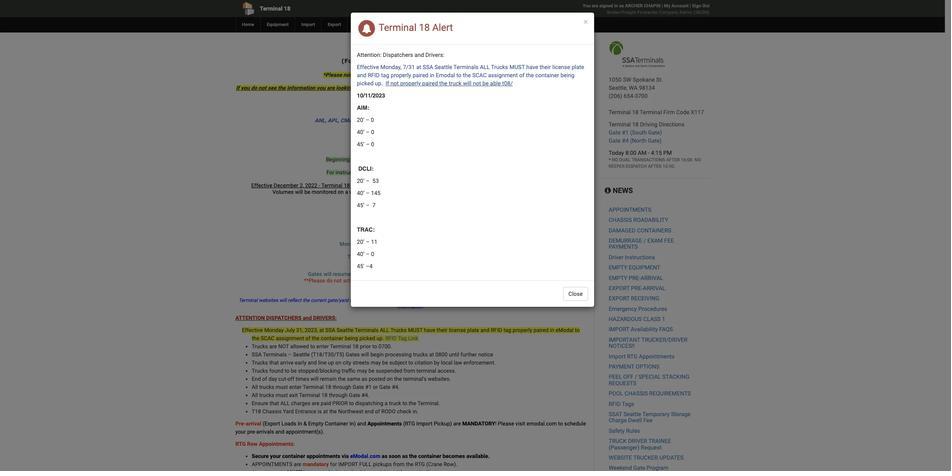 Task type: locate. For each thing, give the bounding box(es) containing it.
terminal down welcome on the top of the page
[[357, 57, 385, 64]]

2 horizontal spatial import
[[609, 354, 626, 360]]

0 vertical spatial assignment
[[488, 72, 518, 79]]

1 reflect from the left
[[288, 298, 302, 304]]

as inside trucks are not allowed to enter terminal 18 prior to 0700. ssa terminals – seattle (t18/t30/t5) gates will begin processing trucks at 0800 until further notice trucks that arrive early and line up on city streets may be subject to citation by local law enforcement. trucks found to be stopped/blocking traffic may be suspended from terminal access. end of day cut-off times will remain the same as posted on the terminal's websites. all trucks must enter terminal 18 through gate #1 or gate #4. all trucks must exit terminal 18 through gate #4. ensure that all charges are paid prior to dispatching a truck to the terminal. t18 chassis yard entrance is at the northwest end of rodo check in.
[[362, 377, 368, 383]]

7
[[373, 202, 376, 209]]

will down ongoing
[[522, 189, 530, 195]]

scac down monday
[[261, 336, 275, 342]]

export pre-arrival link
[[609, 285, 666, 292]]

container up (t18/t30/t5)
[[321, 336, 344, 342]]

if for if not properly paired the truck will not be able t08/
[[386, 80, 389, 87]]

rtg
[[627, 354, 638, 360], [236, 442, 246, 448], [415, 462, 425, 468]]

1 vertical spatial in
[[430, 72, 435, 79]]

10/11/2023
[[357, 92, 385, 99]]

sign out link
[[692, 3, 710, 9]]

information inside if you do not see the information you are looking for, please refer to the menu items above or the links under news on the right-hand side of the screen.
[[287, 85, 316, 91]]

assignment inside effective monday, 7/31 at ssa seattle terminals all trucks must have their license plate and rfid tag properly paired in emodal to the scac assignment of the container being picked up.
[[488, 72, 518, 79]]

from inside trucks are not allowed to enter terminal 18 prior to 0700. ssa terminals – seattle (t18/t30/t5) gates will begin processing trucks at 0800 until further notice trucks that arrive early and line up on city streets may be subject to citation by local law enforcement. trucks found to be stopped/blocking traffic may be suspended from terminal access. end of day cut-off times will remain the same as posted on the terminal's websites. all trucks must enter terminal 18 through gate #1 or gate #4. all trucks must exit terminal 18 through gate #4. ensure that all charges are paid prior to dispatching a truck to the terminal. t18 chassis yard entrance is at the northwest end of rodo check in.
[[404, 368, 415, 375]]

18 inside steamship lines calling terminal 18 anl, apl, cma-cgm, chv (swire), cos, hlc, mae, msc, ool, sud, whl, wsl
[[450, 111, 456, 117]]

this
[[366, 163, 376, 169]]

2 horizontal spatial ssa
[[423, 64, 433, 70]]

assignment up the "t08/"
[[488, 72, 518, 79]]

trucks
[[413, 352, 428, 358], [259, 385, 274, 391], [259, 393, 274, 399]]

1 horizontal spatial schedule
[[565, 421, 586, 428]]

will down stopped/blocking
[[311, 377, 319, 383]]

menu
[[411, 85, 426, 91]]

1 vertical spatial 40' – 0
[[357, 251, 374, 258]]

november up (veteran's
[[391, 228, 416, 235]]

of inside effective monday july 31, 2023, at ssa seattle terminals all trucks must have their license plate and rfid tag properly paired in emodal to the scac assignment of the container being picked up.
[[306, 336, 311, 342]]

1 vertical spatial arrive
[[280, 360, 294, 366]]

0 vertical spatial operations
[[440, 183, 466, 189]]

appointments inside appointments chassis roadability damaged containers demurrage / exam fee payments driver instructions empty equipment empty pre-arrival export pre-arrival export receiving emergency procedures hazardous class 1 import availability faqs important trucker/driver notices!! import rtg appointments payment options peel off / special stacking requests pool chassis requirements rfid tags ssat seattle temporary storage charge dwell fee safety rules truck driver trainee (passenger) request website trucker updates
[[639, 354, 675, 360]]

as inside terminal websites will reflect the current gate/yard schedules. please do not rely on information from outside parties as they may not reflect the most up to date information.*
[[492, 298, 498, 304]]

their
[[540, 64, 551, 70], [437, 328, 448, 334]]

0 horizontal spatial their
[[437, 328, 448, 334]]

at down otherwise at the bottom of page
[[495, 278, 500, 284]]

up. up 10/11/2023
[[375, 80, 383, 87]]

1 vertical spatial effective
[[251, 183, 272, 189]]

have inside effective monday, 7/31 at ssa seattle terminals all trucks must have their license plate and rfid tag properly paired in emodal to the scac assignment of the container being picked up.
[[527, 64, 538, 70]]

pre-
[[247, 430, 257, 436]]

1 20' from the top
[[357, 178, 365, 184]]

citation
[[415, 360, 433, 366]]

tag inside effective monday, 7/31 at ssa seattle terminals all trucks must have their license plate and rfid tag properly paired in emodal to the scac assignment of the container being picked up.
[[381, 72, 389, 79]]

paired
[[413, 72, 429, 79], [422, 80, 438, 87], [534, 328, 549, 334]]

have up "0800"
[[424, 328, 436, 334]]

t18
[[437, 57, 449, 64], [384, 157, 394, 163], [252, 409, 261, 415]]

0 horizontal spatial have
[[375, 72, 386, 78]]

refer
[[382, 85, 394, 91], [422, 170, 433, 176]]

will right websites
[[280, 298, 287, 304]]

import rtg appointments link
[[609, 354, 675, 360]]

appointments inside "secure your container appointments via emodal.com as soon as the container becomes available. appointments are mandatory for import full pickups from the rtg (crane row)."
[[252, 462, 292, 468]]

off
[[288, 377, 295, 383]]

2 vertical spatial ssa
[[252, 352, 262, 358]]

do
[[251, 85, 257, 91], [327, 278, 333, 284], [390, 298, 396, 304]]

40' – 0 up 45' – 0
[[357, 129, 374, 136]]

1 vertical spatial see
[[370, 131, 379, 137]]

firm
[[664, 109, 675, 116]]

#1 down posted
[[365, 385, 372, 391]]

145
[[371, 190, 381, 197]]

2 vertical spatial that
[[270, 401, 279, 407]]

0 vertical spatial empty
[[609, 265, 628, 271]]

import availability faqs link
[[609, 327, 673, 333]]

0 vertical spatial friday,
[[374, 228, 390, 235]]

0 vertical spatial information
[[287, 85, 316, 91]]

1 horizontal spatial rtg
[[415, 462, 425, 468]]

1 vertical spatial from
[[404, 368, 415, 375]]

prior
[[333, 401, 348, 407]]

0 down please see
[[371, 141, 374, 148]]

on right rely
[[414, 298, 420, 304]]

rtg inside "secure your container appointments via emodal.com as soon as the container becomes available. appointments are mandatory for import full pickups from the rtg (crane row)."
[[415, 462, 425, 468]]

on inside terminal websites will reflect the current gate/yard schedules. please do not rely on information from outside parties as they may not reflect the most up to date information.*
[[414, 298, 420, 304]]

1 horizontal spatial truck
[[449, 80, 462, 87]]

emergency
[[609, 306, 637, 313]]

please right '!'
[[498, 421, 514, 428]]

and up the notice
[[481, 328, 490, 334]]

reflect
[[288, 298, 302, 304], [528, 298, 542, 304]]

1 map from the left
[[387, 57, 400, 64]]

effective down attention
[[242, 328, 263, 334]]

t18 inside beginning june 3, 2023, t18 will be open for a this will not affect container free time.
[[384, 157, 394, 163]]

rfid inside effective monday, 7/31 at ssa seattle terminals all trucks must have their license plate and rfid tag properly paired in emodal to the scac assignment of the container being picked up.
[[368, 72, 380, 79]]

1 empty from the top
[[609, 265, 628, 271]]

trucks up citation
[[413, 352, 428, 358]]

0 horizontal spatial import
[[338, 462, 358, 468]]

mae,
[[428, 118, 441, 124]]

– down not
[[288, 352, 292, 358]]

rodo
[[382, 409, 396, 415]]

2 vertical spatial do
[[390, 298, 396, 304]]

1 horizontal spatial t18
[[384, 157, 394, 163]]

or right "above"
[[458, 85, 463, 91]]

a inside trucks are not allowed to enter terminal 18 prior to 0700. ssa terminals – seattle (t18/t30/t5) gates will begin processing trucks at 0800 until further notice trucks that arrive early and line up on city streets may be subject to citation by local law enforcement. trucks found to be stopped/blocking traffic may be suspended from terminal access. end of day cut-off times will remain the same as posted on the terminal's websites. all trucks must enter terminal 18 through gate #1 or gate #4. all trucks must exit terminal 18 through gate #4. ensure that all charges are paid prior to dispatching a truck to the terminal. t18 chassis yard entrance is at the northwest end of rodo check in.
[[385, 401, 388, 407]]

mandatory
[[303, 462, 329, 468]]

yard inside trucks are not allowed to enter terminal 18 prior to 0700. ssa terminals – seattle (t18/t30/t5) gates will begin processing trucks at 0800 until further notice trucks that arrive early and line up on city streets may be subject to citation by local law enforcement. trucks found to be stopped/blocking traffic may be suspended from terminal access. end of day cut-off times will remain the same as posted on the terminal's websites. all trucks must enter terminal 18 through gate #1 or gate #4. all trucks must exit terminal 18 through gate #4. ensure that all charges are paid prior to dispatching a truck to the terminal. t18 chassis yard entrance is at the northwest end of rodo check in.
[[283, 409, 294, 415]]

1 0 from the top
[[371, 117, 374, 123]]

terminal 18 image
[[609, 41, 666, 68]]

ssa inside trucks are not allowed to enter terminal 18 prior to 0700. ssa terminals – seattle (t18/t30/t5) gates will begin processing trucks at 0800 until further notice trucks that arrive early and line up on city streets may be subject to citation by local law enforcement. trucks found to be stopped/blocking traffic may be suspended from terminal access. end of day cut-off times will remain the same as posted on the terminal's websites. all trucks must enter terminal 18 through gate #1 or gate #4. all trucks must exit terminal 18 through gate #4. ensure that all charges are paid prior to dispatching a truck to the terminal. t18 chassis yard entrance is at the northwest end of rodo check in.
[[252, 352, 262, 358]]

refer inside if you do not see the information you are looking for, please refer to the menu items above or the links under news on the right-hand side of the screen.
[[382, 85, 394, 91]]

will up streets
[[361, 352, 369, 358]]

1 40' from the top
[[357, 129, 365, 136]]

– down please see
[[366, 141, 370, 148]]

– inside trucks are not allowed to enter terminal 18 prior to 0700. ssa terminals – seattle (t18/t30/t5) gates will begin processing trucks at 0800 until further notice trucks that arrive early and line up on city streets may be subject to citation by local law enforcement. trucks found to be stopped/blocking traffic may be suspended from terminal access. end of day cut-off times will remain the same as posted on the terminal's websites. all trucks must enter terminal 18 through gate #1 or gate #4. all trucks must exit terminal 18 through gate #4. ensure that all charges are paid prior to dispatching a truck to the terminal. t18 chassis yard entrance is at the northwest end of rodo check in.
[[288, 352, 292, 358]]

will down 2,
[[295, 189, 303, 195]]

0 vertical spatial after
[[667, 158, 680, 163]]

prior down the weeks
[[444, 278, 455, 284]]

1 horizontal spatial their
[[540, 64, 551, 70]]

effective inside effective monday, 7/31 at ssa seattle terminals all trucks must have their license plate and rfid tag properly paired in emodal to the scac assignment of the container being picked up.
[[357, 64, 379, 70]]

2 horizontal spatial do
[[390, 298, 396, 304]]

0 vertical spatial that
[[356, 72, 365, 78]]

drivers
[[366, 278, 383, 284]]

picked
[[357, 80, 374, 87], [360, 336, 375, 342]]

0 horizontal spatial license
[[449, 328, 466, 334]]

enter
[[317, 344, 329, 350], [289, 385, 302, 391]]

/ right the off
[[635, 374, 638, 381]]

1 vertical spatial up
[[328, 360, 334, 366]]

– right 20'
[[366, 117, 370, 123]]

soon
[[389, 454, 401, 460]]

are inside "secure your container appointments via emodal.com as soon as the container becomes available. appointments are mandatory for import full pickups from the rtg (crane row)."
[[294, 462, 301, 468]]

truck down emodal
[[449, 80, 462, 87]]

monday, inside friday, november 3rd - friday, november 10th - monday, november 13th (veteran's day observed) - friday, november 17th - thursday, november 23 (thanksgiving day) -
[[340, 241, 360, 248]]

container inside effective monday, 7/31 at ssa seattle terminals all trucks must have their license plate and rfid tag properly paired in emodal to the scac assignment of the container being picked up.
[[536, 72, 559, 79]]

for,
[[356, 85, 363, 91]]

are left mandatory
[[294, 462, 301, 468]]

0 vertical spatial please
[[365, 85, 381, 91]]

0 horizontal spatial schedule
[[343, 278, 365, 284]]

0 horizontal spatial plate
[[467, 328, 479, 334]]

1 vertical spatial ssa
[[326, 328, 336, 334]]

dispatchers
[[383, 52, 413, 58]]

as
[[619, 3, 624, 9], [492, 298, 498, 304], [362, 377, 368, 383], [382, 454, 388, 460], [402, 454, 408, 460]]

1 vertical spatial their
[[437, 328, 448, 334]]

pre- down empty equipment link
[[629, 275, 641, 282]]

0 vertical spatial for
[[425, 157, 432, 163]]

please right schedules.
[[374, 298, 389, 304]]

gate) down driving
[[649, 129, 662, 136]]

| left sign
[[690, 3, 691, 9]]

#1 inside trucks are not allowed to enter terminal 18 prior to 0700. ssa terminals – seattle (t18/t30/t5) gates will begin processing trucks at 0800 until further notice trucks that arrive early and line up on city streets may be subject to citation by local law enforcement. trucks found to be stopped/blocking traffic may be suspended from terminal access. end of day cut-off times will remain the same as posted on the terminal's websites. all trucks must enter terminal 18 through gate #1 or gate #4. all trucks must exit terminal 18 through gate #4. ensure that all charges are paid prior to dispatching a truck to the terminal. t18 chassis yard entrance is at the northwest end of rodo check in.
[[365, 385, 372, 391]]

0 vertical spatial up.
[[375, 80, 383, 87]]

refer down made
[[382, 85, 394, 91]]

terminal up driving
[[640, 109, 662, 116]]

do inside terminal websites will reflect the current gate/yard schedules. please do not rely on information from outside parties as they may not reflect the most up to date information.*
[[390, 298, 396, 304]]

1 vertical spatial gates
[[346, 352, 360, 358]]

being up side
[[561, 72, 575, 79]]

of
[[520, 72, 525, 79], [573, 85, 579, 91], [420, 272, 425, 278], [306, 336, 311, 342], [262, 377, 267, 383], [375, 409, 380, 415]]

– left 11
[[366, 239, 370, 246]]

monitored
[[312, 189, 336, 195]]

18
[[284, 5, 291, 12], [419, 22, 430, 34], [428, 49, 436, 56], [633, 109, 639, 116], [450, 111, 456, 117], [633, 121, 639, 128], [344, 183, 350, 189], [353, 344, 359, 350], [325, 385, 331, 391], [322, 393, 328, 399]]

1 vertical spatial gate)
[[648, 138, 662, 144]]

operations up friday
[[440, 183, 466, 189]]

×
[[584, 17, 588, 27]]

your down pre-
[[236, 430, 246, 436]]

dual
[[620, 158, 631, 163]]

0 horizontal spatial or
[[373, 385, 378, 391]]

trucks up ensure
[[259, 393, 274, 399]]

18 up gate #1 (south gate) link
[[633, 121, 639, 128]]

up inside trucks are not allowed to enter terminal 18 prior to 0700. ssa terminals – seattle (t18/t30/t5) gates will begin processing trucks at 0800 until further notice trucks that arrive early and line up on city streets may be subject to citation by local law enforcement. trucks found to be stopped/blocking traffic may be suspended from terminal access. end of day cut-off times will remain the same as posted on the terminal's websites. all trucks must enter terminal 18 through gate #1 or gate #4. all trucks must exit terminal 18 through gate #4. ensure that all charges are paid prior to dispatching a truck to the terminal. t18 chassis yard entrance is at the northwest end of rodo check in.
[[328, 360, 334, 366]]

of inside if you do not see the information you are looking for, please refer to the menu items above or the links under news on the right-hand side of the screen.
[[573, 85, 579, 91]]

as left they
[[492, 298, 498, 304]]

0 vertical spatial gate)
[[649, 129, 662, 136]]

2 vertical spatial have
[[424, 328, 436, 334]]

please up 10/11/2023
[[365, 85, 381, 91]]

open
[[412, 157, 424, 163]]

all inside effective monday, 7/31 at ssa seattle terminals all trucks must have their license plate and rfid tag properly paired in emodal to the scac assignment of the container being picked up.
[[480, 64, 490, 70]]

2 45' from the top
[[357, 202, 365, 209]]

0
[[371, 117, 374, 123], [371, 129, 374, 136], [371, 141, 374, 148], [371, 251, 374, 258]]

refer down open
[[422, 170, 433, 176]]

1 horizontal spatial in
[[550, 328, 555, 334]]

from inside terminal websites will reflect the current gate/yard schedules. please do not rely on information from outside parties as they may not reflect the most up to date information.*
[[447, 298, 458, 304]]

2023, up this
[[370, 157, 383, 163]]

98134
[[639, 85, 655, 91]]

1 all from the top
[[252, 385, 258, 391]]

end
[[365, 409, 374, 415]]

safety
[[609, 428, 625, 435]]

sign
[[692, 3, 702, 9]]

outside
[[459, 298, 475, 304]]

1 horizontal spatial must
[[510, 64, 525, 70]]

1 vertical spatial a
[[345, 189, 348, 195]]

may down the begin
[[371, 360, 381, 366]]

scac inside effective monday july 31, 2023, at ssa seattle terminals all trucks must have their license plate and rfid tag properly paired in emodal to the scac assignment of the container being picked up.
[[261, 336, 275, 342]]

welcome
[[358, 49, 387, 56]]

0 vertical spatial may
[[509, 298, 518, 304]]

for
[[327, 170, 334, 176]]

must inside effective monday july 31, 2023, at ssa seattle terminals all trucks must have their license plate and rfid tag properly paired in emodal to the scac assignment of the container being picked up.
[[408, 328, 423, 334]]

effective monday, 7/31 at ssa seattle terminals all trucks must have their license plate and rfid tag properly paired in emodal to the scac assignment of the container being picked up.
[[357, 64, 585, 87]]

arrival down equipment at bottom right
[[641, 275, 664, 282]]

1 vertical spatial appointments
[[252, 462, 292, 468]]

20' for 20' – 11
[[357, 239, 365, 246]]

tag inside effective monday july 31, 2023, at ssa seattle terminals all trucks must have their license plate and rfid tag properly paired in emodal to the scac assignment of the container being picked up.
[[504, 328, 512, 334]]

import
[[301, 22, 315, 27], [609, 354, 626, 360], [417, 421, 433, 428]]

after
[[667, 158, 680, 163], [648, 164, 662, 169]]

terminals inside effective monday, 7/31 at ssa seattle terminals all trucks must have their license plate and rfid tag properly paired in emodal to the scac assignment of the container being picked up.
[[454, 64, 479, 70]]

- up day
[[428, 235, 430, 241]]

plate inside effective monday july 31, 2023, at ssa seattle terminals all trucks must have their license plate and rfid tag properly paired in emodal to the scac assignment of the container being picked up.
[[467, 328, 479, 334]]

2 20' from the top
[[357, 239, 365, 246]]

up. inside effective monday, 7/31 at ssa seattle terminals all trucks must have their license plate and rfid tag properly paired in emodal to the scac assignment of the container being picked up.
[[375, 80, 383, 87]]

be inside beginning june 3, 2023, t18 will be open for a this will not affect container free time.
[[405, 157, 410, 163]]

from
[[447, 298, 458, 304], [404, 368, 415, 375], [393, 462, 405, 468]]

through
[[333, 385, 351, 391], [329, 393, 348, 399]]

- inside today                                                                                                                                                                                                                                                                                                                                                                                                                                                                                                                                                                                                                                                                                                           8:00 am - 4:15 pm * no dual transactions after 16:00.  no reefer dispatch after 15:50.
[[648, 150, 650, 156]]

rfid
[[368, 72, 380, 79], [491, 328, 502, 334], [386, 336, 397, 342], [609, 401, 621, 408]]

rfid up ssat
[[609, 401, 621, 408]]

for inside beginning june 3, 2023, t18 will be open for a this will not affect container free time.
[[425, 157, 432, 163]]

being up the "city"
[[345, 336, 358, 342]]

appointments inside appointments chassis roadability damaged containers demurrage / exam fee payments driver instructions empty equipment empty pre-arrival export pre-arrival export receiving emergency procedures hazardous class 1 import availability faqs important trucker/driver notices!! import rtg appointments payment options peel off / special stacking requests pool chassis requirements rfid tags ssat seattle temporary storage charge dwell fee safety rules truck driver trainee (passenger) request website trucker updates
[[609, 207, 652, 213]]

| left the my
[[662, 3, 663, 9]]

0 vertical spatial pre-
[[629, 275, 641, 282]]

(passenger)
[[609, 445, 640, 451]]

0 vertical spatial being
[[561, 72, 575, 79]]

paired inside effective monday, 7/31 at ssa seattle terminals all trucks must have their license plate and rfid tag properly paired in emodal to the scac assignment of the container being picked up.
[[413, 72, 429, 79]]

1 horizontal spatial terminals
[[355, 328, 379, 334]]

as right soon
[[402, 454, 408, 460]]

are right you
[[592, 3, 599, 9]]

yard
[[451, 57, 466, 64], [283, 409, 294, 415]]

to inside terminal websites will reflect the current gate/yard schedules. please do not rely on information from outside parties as they may not reflect the most up to date information.*
[[570, 298, 574, 304]]

chapin
[[644, 3, 661, 9]]

to inside if you do not see the information you are looking for, please refer to the menu items above or the links under news on the right-hand side of the screen.
[[395, 85, 400, 91]]

otherwise
[[475, 272, 499, 278]]

1 horizontal spatial being
[[561, 72, 575, 79]]

be down 2022
[[305, 189, 310, 195]]

2 vertical spatial terminals
[[263, 352, 287, 358]]

not inside if you do not see the information you are looking for, please refer to the menu items above or the links under news on the right-hand side of the screen.
[[259, 85, 267, 91]]

1 you from the left
[[241, 85, 250, 91]]

(206)
[[609, 93, 623, 99]]

will inside terminal websites will reflect the current gate/yard schedules. please do not rely on information from outside parties as they may not reflect the most up to date information.*
[[280, 298, 287, 304]]

1 horizontal spatial yard
[[451, 57, 466, 64]]

up right line
[[328, 360, 334, 366]]

gate/yard down 'fridays'
[[471, 189, 494, 195]]

tag down they
[[504, 328, 512, 334]]

reflect up attention dispatchers and drivers:
[[288, 298, 302, 304]]

note
[[343, 72, 354, 78]]

2 horizontal spatial in
[[615, 3, 618, 9]]

0 vertical spatial appointments
[[609, 207, 652, 213]]

if inside if you do not see the information you are looking for, please refer to the menu items above or the links under news on the right-hand side of the screen.
[[236, 85, 240, 91]]

2 horizontal spatial have
[[527, 64, 538, 70]]

1 horizontal spatial gates
[[346, 352, 360, 358]]

seattle inside effective monday july 31, 2023, at ssa seattle terminals all trucks must have their license plate and rfid tag properly paired in emodal to the scac assignment of the container being picked up.
[[337, 328, 354, 334]]

0 horizontal spatial after
[[648, 164, 662, 169]]

your inside to schedule your pre-arrivals and appointment(s).
[[236, 430, 246, 436]]

terminal 18 driving directions gate #1 (south gate) gate #4 (north gate)
[[609, 121, 685, 144]]

seattle down drivers:
[[337, 328, 354, 334]]

2 must from the top
[[276, 393, 288, 399]]

and down (export
[[275, 430, 285, 436]]

0 vertical spatial paired
[[413, 72, 429, 79]]

seattle inside effective monday, 7/31 at ssa seattle terminals all trucks must have their license plate and rfid tag properly paired in emodal to the scac assignment of the container being picked up.
[[435, 64, 452, 70]]

0 horizontal spatial please
[[365, 85, 381, 91]]

emodal.com link
[[350, 454, 382, 460]]

november
[[391, 228, 416, 235], [390, 235, 415, 241], [361, 241, 386, 248], [393, 248, 417, 254], [372, 254, 397, 261]]

ssa inside effective monday july 31, 2023, at ssa seattle terminals all trucks must have their license plate and rfid tag properly paired in emodal to the scac assignment of the container being picked up.
[[326, 328, 336, 334]]

november down 13th
[[372, 254, 397, 261]]

attention dispatchers and drivers:
[[236, 316, 337, 322]]

container down open
[[411, 163, 434, 169]]

may down streets
[[357, 368, 367, 375]]

improve,
[[433, 189, 453, 195]]

in left emodal
[[550, 328, 555, 334]]

import up important
[[609, 327, 630, 333]]

1 must from the top
[[276, 385, 288, 391]]

0 vertical spatial appointments
[[639, 354, 675, 360]]

ssa down drivers:
[[326, 328, 336, 334]]

2 no from the left
[[695, 158, 701, 163]]

schedules.
[[350, 298, 373, 304]]

terminal inside steamship lines calling terminal 18 anl, apl, cma-cgm, chv (swire), cos, hlc, mae, msc, ool, sud, whl, wsl
[[427, 111, 449, 117]]

links
[[474, 85, 485, 91]]

paired left emodal
[[534, 328, 549, 334]]

0 horizontal spatial map
[[387, 57, 400, 64]]

home
[[472, 72, 486, 78]]

0 vertical spatial 40'
[[357, 129, 365, 136]]

0 horizontal spatial gate/yard
[[328, 298, 348, 304]]

2 | from the left
[[690, 3, 691, 9]]

0 vertical spatial must
[[276, 385, 288, 391]]

1 horizontal spatial information
[[421, 298, 446, 304]]

exam
[[648, 238, 663, 244]]

1 vertical spatial do
[[327, 278, 333, 284]]

1 vertical spatial empty
[[609, 275, 628, 282]]

2 vertical spatial from
[[393, 462, 405, 468]]

must inside effective monday, 7/31 at ssa seattle terminals all trucks must have their license plate and rfid tag properly paired in emodal to the scac assignment of the container being picked up.
[[510, 64, 525, 70]]

to inside effective monday, 7/31 at ssa seattle terminals all trucks must have their license plate and rfid tag properly paired in emodal to the scac assignment of the container being picked up.
[[457, 72, 462, 79]]

0 horizontal spatial see
[[268, 85, 277, 91]]

/ left exam
[[644, 238, 646, 244]]

weekly
[[350, 189, 366, 195]]

wa
[[629, 85, 638, 91]]

map
[[387, 57, 400, 64], [468, 57, 481, 64]]

chassis up damaged
[[609, 217, 632, 224]]

2 horizontal spatial terminals
[[454, 64, 479, 70]]

seattle up early
[[293, 352, 310, 358]]

that up chassis
[[270, 401, 279, 407]]

gates inside trucks are not allowed to enter terminal 18 prior to 0700. ssa terminals – seattle (t18/t30/t5) gates will begin processing trucks at 0800 until further notice trucks that arrive early and line up on city streets may be subject to citation by local law enforcement. trucks found to be stopped/blocking traffic may be suspended from terminal access. end of day cut-off times will remain the same as posted on the terminal's websites. all trucks must enter terminal 18 through gate #1 or gate #4. all trucks must exit terminal 18 through gate #4. ensure that all charges are paid prior to dispatching a truck to the terminal. t18 chassis yard entrance is at the northwest end of rodo check in.
[[346, 352, 360, 358]]

paired inside effective monday july 31, 2023, at ssa seattle terminals all trucks must have their license plate and rfid tag properly paired in emodal to the scac assignment of the container being picked up.
[[534, 328, 549, 334]]

1 horizontal spatial no
[[695, 158, 701, 163]]

1 vertical spatial information
[[421, 298, 446, 304]]

gate/yard inside terminal websites will reflect the current gate/yard schedules. please do not rely on information from outside parties as they may not reflect the most up to date information.*
[[328, 298, 348, 304]]

0 horizontal spatial arrive
[[280, 360, 294, 366]]

2 vertical spatial rtg
[[415, 462, 425, 468]]

exit
[[289, 393, 298, 399]]

2023, inside effective monday july 31, 2023, at ssa seattle terminals all trucks must have their license plate and rfid tag properly paired in emodal to the scac assignment of the container being picked up.
[[305, 328, 318, 334]]

0 horizontal spatial a
[[345, 189, 348, 195]]

1 vertical spatial up.
[[377, 336, 384, 342]]

20' up weekly
[[357, 178, 365, 184]]

2 you from the left
[[317, 85, 326, 91]]

gate) up 4:15 at the right of page
[[648, 138, 662, 144]]

your down appointments:
[[270, 454, 281, 460]]

have up right-
[[527, 64, 538, 70]]

or down posted
[[373, 385, 378, 391]]

be up posted
[[369, 368, 375, 375]]

1 horizontal spatial a
[[385, 401, 388, 407]]

all inside trucks are not allowed to enter terminal 18 prior to 0700. ssa terminals – seattle (t18/t30/t5) gates will begin processing trucks at 0800 until further notice trucks that arrive early and line up on city streets may be subject to citation by local law enforcement. trucks found to be stopped/blocking traffic may be suspended from terminal access. end of day cut-off times will remain the same as posted on the terminal's websites. all trucks must enter terminal 18 through gate #1 or gate #4. all trucks must exit terminal 18 through gate #4. ensure that all charges are paid prior to dispatching a truck to the terminal. t18 chassis yard entrance is at the northwest end of rodo check in.
[[281, 401, 290, 407]]

1 45' from the top
[[357, 141, 365, 148]]

appointments
[[609, 207, 652, 213], [252, 462, 292, 468]]

and left line
[[308, 360, 317, 366]]

0 horizontal spatial must
[[408, 328, 423, 334]]

information.*
[[398, 305, 426, 310]]

of inside effective monday, 7/31 at ssa seattle terminals all trucks must have their license plate and rfid tag properly paired in emodal to the scac assignment of the container being picked up.
[[520, 72, 525, 79]]

arrival up receiving
[[643, 285, 666, 292]]

2 vertical spatial in
[[550, 328, 555, 334]]

monday, up thursday,
[[340, 241, 360, 248]]

looking
[[336, 85, 354, 91]]

to
[[389, 49, 396, 56], [456, 72, 461, 78], [457, 72, 462, 79], [395, 85, 400, 91], [435, 170, 439, 176], [503, 183, 508, 189], [384, 278, 389, 284], [456, 278, 461, 284], [570, 298, 574, 304], [575, 328, 580, 334], [310, 344, 315, 350], [372, 344, 377, 350], [409, 360, 413, 366], [285, 368, 290, 375], [349, 401, 354, 407], [403, 401, 408, 407], [558, 421, 563, 428]]

all up ensure
[[252, 393, 258, 399]]

as right the same on the left of page
[[362, 377, 368, 383]]

terminals inside effective monday july 31, 2023, at ssa seattle terminals all trucks must have their license plate and rfid tag properly paired in emodal to the scac assignment of the container being picked up.
[[355, 328, 379, 334]]

full
[[359, 462, 372, 468]]

- right am
[[648, 150, 650, 156]]

driver
[[609, 254, 624, 261]]

2 vertical spatial may
[[357, 368, 367, 375]]

see inside if you do not see the information you are looking for, please refer to the menu items above or the links under news on the right-hand side of the screen.
[[268, 85, 277, 91]]

1 horizontal spatial |
[[690, 3, 691, 9]]

information inside terminal websites will reflect the current gate/yard schedules. please do not rely on information from outside parties as they may not reflect the most up to date information.*
[[421, 298, 446, 304]]

gates up the "city"
[[346, 352, 360, 358]]

close button
[[563, 287, 588, 301]]

0 vertical spatial t18
[[437, 57, 449, 64]]

#1
[[622, 129, 629, 136], [365, 385, 372, 391]]

driving
[[640, 121, 658, 128]]

terminal inside terminal websites will reflect the current gate/yard schedules. please do not rely on information from outside parties as they may not reflect the most up to date information.*
[[239, 298, 258, 304]]

must left exit
[[276, 393, 288, 399]]

stacking
[[663, 374, 690, 381]]

0 horizontal spatial truck
[[389, 401, 401, 407]]

0 vertical spatial up
[[563, 298, 569, 304]]

- up monitored
[[319, 183, 320, 189]]

effective inside effective monday july 31, 2023, at ssa seattle terminals all trucks must have their license plate and rfid tag properly paired in emodal to the scac assignment of the container being picked up.
[[242, 328, 263, 334]]

have inside effective monday july 31, 2023, at ssa seattle terminals all trucks must have their license plate and rfid tag properly paired in emodal to the scac assignment of the container being picked up.
[[424, 328, 436, 334]]

sud,
[[470, 118, 481, 124]]

45' for 45' –  7
[[357, 202, 365, 209]]

operations
[[440, 183, 466, 189], [495, 189, 521, 195]]

december
[[274, 183, 298, 189]]

ssat
[[609, 412, 622, 418]]

enter up exit
[[289, 385, 302, 391]]

assignment inside effective monday july 31, 2023, at ssa seattle terminals all trucks must have their license plate and rfid tag properly paired in emodal to the scac assignment of the container being picked up.
[[276, 336, 304, 342]]

gate #4 (north gate) link
[[609, 138, 662, 144]]

license up until
[[449, 328, 466, 334]]

0 horizontal spatial scac
[[261, 336, 275, 342]]

18 up streets
[[353, 344, 359, 350]]

dcli:
[[359, 166, 375, 172]]



Task type: describe. For each thing, give the bounding box(es) containing it.
procedures
[[639, 306, 668, 313]]

1 horizontal spatial import
[[417, 421, 433, 428]]

rfid up 0700.
[[386, 336, 397, 342]]

at down the remainder
[[405, 278, 410, 284]]

18 up equipment
[[284, 5, 291, 12]]

0 vertical spatial import
[[301, 22, 315, 27]]

a inside effective december 2, 2022 - terminal 18 will temporarily be closing gate/yard operations on fridays due to ongoing volume declines volumes will be monitored on a weekly basis and when conditions improve, friday gate/yard operations will resume.
[[345, 189, 348, 195]]

2 vertical spatial friday,
[[376, 248, 391, 254]]

are left not
[[269, 344, 277, 350]]

and inside effective monday july 31, 2023, at ssa seattle terminals all trucks must have their license plate and rfid tag properly paired in emodal to the scac assignment of the container being picked up.
[[481, 328, 490, 334]]

1 vertical spatial chassis
[[625, 391, 648, 397]]

0 vertical spatial truck
[[449, 80, 462, 87]]

in inside effective monday, 7/31 at ssa seattle terminals all trucks must have their license plate and rfid tag properly paired in emodal to the scac assignment of the container being picked up.
[[430, 72, 435, 79]]

whl,
[[482, 118, 495, 124]]

of left those
[[420, 272, 425, 278]]

trucks inside effective monday, 7/31 at ssa seattle terminals all trucks must have their license plate and rfid tag properly paired in emodal to the scac assignment of the container being picked up.
[[491, 64, 508, 70]]

rtg row appointments:
[[236, 442, 295, 448]]

be up off
[[291, 368, 297, 375]]

rtg inside appointments chassis roadability damaged containers demurrage / exam fee payments driver instructions empty equipment empty pre-arrival export pre-arrival export receiving emergency procedures hazardous class 1 import availability faqs important trucker/driver notices!! import rtg appointments payment options peel off / special stacking requests pool chassis requirements rfid tags ssat seattle temporary storage charge dwell fee safety rules truck driver trainee (passenger) request website trucker updates
[[627, 354, 638, 360]]

1 vertical spatial may
[[371, 360, 381, 366]]

1 40' – 0 from the top
[[357, 129, 374, 136]]

0 vertical spatial prior
[[444, 278, 455, 284]]

updates
[[660, 455, 684, 462]]

45' – 0
[[357, 141, 374, 148]]

not
[[278, 344, 289, 350]]

0 vertical spatial enter
[[317, 344, 329, 350]]

(for
[[342, 57, 355, 64]]

1 vertical spatial #4.
[[362, 393, 370, 399]]

ssa inside effective monday, 7/31 at ssa seattle terminals all trucks must have their license plate and rfid tag properly paired in emodal to the scac assignment of the container being picked up.
[[423, 64, 433, 70]]

driver
[[628, 439, 648, 445]]

0 horizontal spatial enter
[[289, 385, 302, 391]]

export link
[[321, 17, 347, 33]]

not inside beginning june 3, 2023, t18 will be open for a this will not affect container free time.
[[387, 163, 394, 169]]

truck inside trucks are not allowed to enter terminal 18 prior to 0700. ssa terminals – seattle (t18/t30/t5) gates will begin processing trucks at 0800 until further notice trucks that arrive early and line up on city streets may be subject to citation by local law enforcement. trucks found to be stopped/blocking traffic may be suspended from terminal access. end of day cut-off times will remain the same as posted on the terminal's websites. all trucks must enter terminal 18 through gate #1 or gate #4. all trucks must exit terminal 18 through gate #4. ensure that all charges are paid prior to dispatching a truck to the terminal. t18 chassis yard entrance is at the northwest end of rodo check in.
[[389, 401, 401, 407]]

plate inside effective monday, 7/31 at ssa seattle terminals all trucks must have their license plate and rfid tag properly paired in emodal to the scac assignment of the container being picked up.
[[572, 64, 585, 70]]

class
[[644, 316, 661, 323]]

schedule inside to schedule your pre-arrivals and appointment(s).
[[565, 421, 586, 428]]

for inside "secure your container appointments via emodal.com as soon as the container becomes available. appointments are mandatory for import full pickups from the rtg (crane row)."
[[330, 462, 337, 468]]

(north
[[630, 138, 647, 144]]

side
[[562, 85, 572, 91]]

1 | from the left
[[662, 3, 663, 9]]

1 vertical spatial properly
[[400, 80, 421, 87]]

18 inside terminal 18 driving directions gate #1 (south gate) gate #4 (north gate)
[[633, 121, 639, 128]]

2 map from the left
[[468, 57, 481, 64]]

and right in)
[[357, 421, 366, 428]]

will up for instructions on participation please refer to the
[[377, 163, 385, 169]]

being inside effective monday july 31, 2023, at ssa seattle terminals all trucks must have their license plate and rfid tag properly paired in emodal to the scac assignment of the container being picked up.
[[345, 336, 358, 342]]

terminal inside terminal 18 link
[[260, 5, 283, 12]]

0800!**
[[501, 278, 520, 284]]

will up weekly
[[351, 183, 359, 189]]

container inside effective monday july 31, 2023, at ssa seattle terminals all trucks must have their license plate and rfid tag properly paired in emodal to the scac assignment of the container being picked up.
[[321, 336, 344, 342]]

on left the "city"
[[336, 360, 342, 366]]

regular
[[352, 272, 369, 278]]

mandatory
[[463, 421, 495, 428]]

18 inside welcome to terminal 18 forecast (for terminal map click here, t18 yard map )
[[428, 49, 436, 56]]

at right is
[[323, 409, 328, 415]]

up. inside effective monday july 31, 2023, at ssa seattle terminals all trucks must have their license plate and rfid tag properly paired in emodal to the scac assignment of the container being picked up.
[[377, 336, 384, 342]]

paid
[[321, 401, 331, 407]]

0 horizontal spatial gates
[[308, 272, 322, 278]]

charge
[[609, 418, 627, 424]]

2 empty from the top
[[609, 275, 628, 282]]

container inside beginning june 3, 2023, t18 will be open for a this will not affect container free time.
[[411, 163, 434, 169]]

picked inside effective monday july 31, 2023, at ssa seattle terminals all trucks must have their license plate and rfid tag properly paired in emodal to the scac assignment of the container being picked up.
[[360, 336, 375, 342]]

terminal's
[[403, 377, 427, 383]]

#1 inside terminal 18 driving directions gate #1 (south gate) gate #4 (north gate)
[[622, 129, 629, 136]]

0 vertical spatial arrival
[[641, 275, 664, 282]]

1050 sw spokane st. seattle, wa 98134 (206) 654-3700
[[609, 77, 663, 99]]

rfid inside effective monday july 31, 2023, at ssa seattle terminals all trucks must have their license plate and rfid tag properly paired in emodal to the scac assignment of the container being picked up.
[[491, 328, 502, 334]]

7/31
[[403, 64, 415, 70]]

date
[[575, 298, 585, 304]]

0 horizontal spatial may
[[357, 368, 367, 375]]

are inside if you do not see the information you are looking for, please refer to the menu items above or the links under news on the right-hand side of the screen.
[[327, 85, 335, 91]]

noted.
[[500, 272, 516, 278]]

1 horizontal spatial #4.
[[392, 385, 400, 391]]

as inside you are signed in as archer chapin | my account | sign out broker/freight forwarder company admin (58204)
[[619, 3, 624, 9]]

18 up paid
[[322, 393, 328, 399]]

3 0 from the top
[[371, 141, 374, 148]]

2 horizontal spatial gate/yard
[[471, 189, 494, 195]]

please inside if you do not see the information you are looking for, please refer to the menu items above or the links under news on the right-hand side of the screen.
[[365, 85, 381, 91]]

*please
[[323, 72, 342, 78]]

on down this
[[366, 170, 372, 176]]

notice
[[478, 352, 493, 358]]

scac inside effective monday, 7/31 at ssa seattle terminals all trucks must have their license plate and rfid tag properly paired in emodal to the scac assignment of the container being picked up.
[[473, 72, 487, 79]]

up inside terminal websites will reflect the current gate/yard schedules. please do not rely on information from outside parties as they may not reflect the most up to date information.*
[[563, 298, 569, 304]]

18 left alert
[[419, 22, 430, 34]]

equipment
[[629, 265, 661, 271]]

trucker/driver
[[642, 337, 688, 344]]

terminal inside terminal 18 driving directions gate #1 (south gate) gate #4 (north gate)
[[609, 121, 631, 128]]

are inside you are signed in as archer chapin | my account | sign out broker/freight forwarder company admin (58204)
[[592, 3, 599, 9]]

- inside effective december 2, 2022 - terminal 18 will temporarily be closing gate/yard operations on fridays due to ongoing volume declines volumes will be monitored on a weekly basis and when conditions improve, friday gate/yard operations will resume.
[[319, 183, 320, 189]]

all inside effective monday july 31, 2023, at ssa seattle terminals all trucks must have their license plate and rfid tag properly paired in emodal to the scac assignment of the container being picked up.
[[380, 328, 389, 334]]

am
[[638, 150, 647, 156]]

–4
[[366, 263, 373, 270]]

appointments:
[[259, 442, 295, 448]]

picked inside effective monday, 7/31 at ssa seattle terminals all trucks must have their license plate and rfid tag properly paired in emodal to the scac assignment of the container being picked up.
[[357, 80, 374, 87]]

18 down remain
[[325, 385, 331, 391]]

be up when
[[389, 183, 395, 189]]

november down trac:
[[361, 241, 386, 248]]

2 export from the top
[[609, 296, 630, 302]]

0 horizontal spatial rtg
[[236, 442, 246, 448]]

be up "suspended"
[[382, 360, 388, 366]]

on inside if you do not see the information you are looking for, please refer to the menu items above or the links under news on the right-hand side of the screen.
[[518, 85, 525, 91]]

1 vertical spatial paired
[[422, 80, 438, 87]]

45' for 45' – 0
[[357, 141, 365, 148]]

remain
[[320, 377, 337, 383]]

traffic
[[342, 368, 356, 375]]

lines
[[395, 111, 408, 117]]

container down appointments:
[[282, 454, 305, 460]]

3rd
[[417, 228, 425, 235]]

terminal up dispatchers
[[379, 22, 417, 34]]

if for if you do not see the information you are looking for, please refer to the menu items above or the links under news on the right-hand side of the screen.
[[236, 85, 240, 91]]

terminals inside trucks are not allowed to enter terminal 18 prior to 0700. ssa terminals – seattle (t18/t30/t5) gates will begin processing trucks at 0800 until further notice trucks that arrive early and line up on city streets may be subject to citation by local law enforcement. trucks found to be stopped/blocking traffic may be suspended from terminal access. end of day cut-off times will remain the same as posted on the terminal's websites. all trucks must enter terminal 18 through gate #1 or gate #4. all trucks must exit terminal 18 through gate #4. ensure that all charges are paid prior to dispatching a truck to the terminal. t18 chassis yard entrance is at the northwest end of rodo check in.
[[263, 352, 287, 358]]

effective for effective monday july 31, 2023, at ssa seattle terminals all trucks must have their license plate and rfid tag properly paired in emodal to the scac assignment of the container being picked up.
[[242, 328, 263, 334]]

chassis roadability link
[[609, 217, 669, 224]]

container
[[325, 421, 348, 428]]

t18 inside trucks are not allowed to enter terminal 18 prior to 0700. ssa terminals – seattle (t18/t30/t5) gates will begin processing trucks at 0800 until further notice trucks that arrive early and line up on city streets may be subject to citation by local law enforcement. trucks found to be stopped/blocking traffic may be suspended from terminal access. end of day cut-off times will remain the same as posted on the terminal's websites. all trucks must enter terminal 18 through gate #1 or gate #4. all trucks must exit terminal 18 through gate #4. ensure that all charges are paid prior to dispatching a truck to the terminal. t18 chassis yard entrance is at the northwest end of rodo check in.
[[252, 409, 261, 415]]

effective for effective december 2, 2022 - terminal 18 will temporarily be closing gate/yard operations on fridays due to ongoing volume declines volumes will be monitored on a weekly basis and when conditions improve, friday gate/yard operations will resume.
[[251, 183, 272, 189]]

instructions
[[625, 254, 655, 261]]

at up by
[[429, 352, 434, 358]]

notices!!
[[609, 343, 635, 350]]

4 0 from the top
[[371, 251, 374, 258]]

import inside appointments chassis roadability damaged containers demurrage / exam fee payments driver instructions empty equipment empty pre-arrival export pre-arrival export receiving emergency procedures hazardous class 1 import availability faqs important trucker/driver notices!! import rtg appointments payment options peel off / special stacking requests pool chassis requirements rfid tags ssat seattle temporary storage charge dwell fee safety rules truck driver trainee (passenger) request website trucker updates
[[609, 327, 630, 333]]

1 vertical spatial trucks
[[259, 385, 274, 391]]

1 horizontal spatial see
[[370, 131, 379, 137]]

temporary
[[643, 412, 670, 418]]

be left able
[[483, 80, 489, 87]]

november up 23
[[393, 248, 417, 254]]

click
[[402, 57, 417, 64]]

1 vertical spatial that
[[269, 360, 279, 366]]

1 vertical spatial through
[[329, 393, 348, 399]]

beginning june 3, 2023, t18 will be open for a this will not affect container free time.
[[326, 157, 458, 169]]

and up 31,
[[303, 316, 312, 322]]

1 horizontal spatial /
[[644, 238, 646, 244]]

17th
[[419, 248, 430, 254]]

appointments chassis roadability damaged containers demurrage / exam fee payments driver instructions empty equipment empty pre-arrival export pre-arrival export receiving emergency procedures hazardous class 1 import availability faqs important trucker/driver notices!! import rtg appointments payment options peel off / special stacking requests pool chassis requirements rfid tags ssat seattle temporary storage charge dwell fee safety rules truck driver trainee (passenger) request website trucker updates
[[609, 207, 691, 462]]

1 horizontal spatial please
[[405, 170, 421, 176]]

seattle inside trucks are not allowed to enter terminal 18 prior to 0700. ssa terminals – seattle (t18/t30/t5) gates will begin processing trucks at 0800 until further notice trucks that arrive early and line up on city streets may be subject to citation by local law enforcement. trucks found to be stopped/blocking traffic may be suspended from terminal access. end of day cut-off times will remain the same as posted on the terminal's websites. all trucks must enter terminal 18 through gate #1 or gate #4. all trucks must exit terminal 18 through gate #4. ensure that all charges are paid prior to dispatching a truck to the terminal. t18 chassis yard entrance is at the northwest end of rodo check in.
[[293, 352, 310, 358]]

1 no from the left
[[612, 158, 619, 163]]

1 vertical spatial friday,
[[373, 235, 388, 241]]

broker/freight
[[607, 10, 636, 15]]

company
[[659, 10, 679, 15]]

- right observed)
[[461, 241, 463, 248]]

terminal up click at top
[[398, 49, 426, 56]]

special
[[639, 374, 661, 381]]

on right monitored
[[338, 189, 344, 195]]

info circle image
[[605, 187, 611, 195]]

are right pickup)
[[454, 421, 461, 428]]

2 0 from the top
[[371, 129, 374, 136]]

0 vertical spatial schedule
[[343, 278, 365, 284]]

license inside effective monday, 7/31 at ssa seattle terminals all trucks must have their license plate and rfid tag properly paired in emodal to the scac assignment of the container being picked up.
[[553, 64, 571, 70]]

terminal down times
[[303, 385, 324, 391]]

20' –  53
[[357, 178, 379, 184]]

0 horizontal spatial /
[[635, 374, 638, 381]]

northwest
[[338, 409, 364, 415]]

terminal down (206)
[[609, 109, 631, 116]]

x117
[[691, 109, 704, 116]]

and inside effective monday, 7/31 at ssa seattle terminals all trucks must have their license plate and rfid tag properly paired in emodal to the scac assignment of the container being picked up.
[[357, 72, 367, 79]]

terminal 18
[[260, 5, 291, 12]]

1 vertical spatial refer
[[422, 170, 433, 176]]

1 export from the top
[[609, 285, 630, 292]]

may inside terminal websites will reflect the current gate/yard schedules. please do not rely on information from outside parties as they may not reflect the most up to date information.*
[[509, 298, 518, 304]]

1 horizontal spatial operations
[[495, 189, 521, 195]]

– up 45' – 0
[[366, 129, 370, 136]]

0 vertical spatial trucks
[[413, 352, 428, 358]]

trucks inside effective monday july 31, 2023, at ssa seattle terminals all trucks must have their license plate and rfid tag properly paired in emodal to the scac assignment of the container being picked up.
[[391, 328, 407, 334]]

in inside you are signed in as archer chapin | my account | sign out broker/freight forwarder company admin (58204)
[[615, 3, 618, 9]]

)
[[481, 57, 484, 64]]

trucker
[[634, 455, 658, 462]]

options
[[636, 364, 660, 371]]

on up friday
[[467, 183, 473, 189]]

attention
[[236, 316, 265, 322]]

terminal up charges on the left bottom
[[299, 393, 320, 399]]

found
[[269, 368, 283, 375]]

2 40' from the top
[[357, 190, 365, 197]]

seattle inside appointments chassis roadability damaged containers demurrage / exam fee payments driver instructions empty equipment empty pre-arrival export pre-arrival export receiving emergency procedures hazardous class 1 import availability faqs important trucker/driver notices!! import rtg appointments payment options peel off / special stacking requests pool chassis requirements rfid tags ssat seattle temporary storage charge dwell fee safety rules truck driver trainee (passenger) request website trucker updates
[[624, 412, 641, 418]]

sw
[[623, 77, 632, 83]]

attention: dispatchers and drivers:
[[357, 52, 445, 58]]

weeks
[[442, 272, 457, 278]]

1 vertical spatial arrival
[[643, 285, 666, 292]]

container up (crane
[[419, 454, 442, 460]]

3 40' from the top
[[357, 251, 365, 258]]

friday
[[455, 189, 469, 195]]

terminal 18 terminal firm code x117
[[609, 109, 704, 116]]

and left drivers:
[[415, 52, 424, 58]]

payment
[[609, 364, 635, 371]]

arrivals
[[257, 430, 274, 436]]

are up is
[[312, 401, 320, 407]]

rfid tags link
[[609, 401, 635, 408]]

0 vertical spatial gate/yard
[[415, 183, 439, 189]]

terminal up (t18/t30/t5)
[[330, 344, 351, 350]]

0 vertical spatial through
[[333, 385, 351, 391]]

0800
[[436, 352, 448, 358]]

ensure
[[252, 401, 268, 407]]

#4
[[622, 138, 629, 144]]

– down 20' – 11
[[366, 251, 370, 258]]

website trucker updates link
[[609, 455, 684, 462]]

please see
[[352, 131, 380, 137]]

of left the day
[[262, 377, 267, 383]]

2 vertical spatial trucks
[[259, 393, 274, 399]]

cma-
[[341, 118, 355, 124]]

on down "suspended"
[[387, 377, 393, 383]]

terminal.
[[418, 401, 440, 407]]

- right day)
[[453, 254, 455, 261]]

20' for 20' –  53
[[357, 178, 365, 184]]

0 horizontal spatial please
[[352, 131, 369, 137]]

their inside effective monday, 7/31 at ssa seattle terminals all trucks must have their license plate and rfid tag properly paired in emodal to the scac assignment of the container being picked up.
[[540, 64, 551, 70]]

and inside trucks are not allowed to enter terminal 18 prior to 0700. ssa terminals – seattle (t18/t30/t5) gates will begin processing trucks at 0800 until further notice trucks that arrive early and line up on city streets may be subject to citation by local law enforcement. trucks found to be stopped/blocking traffic may be suspended from terminal access. end of day cut-off times will remain the same as posted on the terminal's websites. all trucks must enter terminal 18 through gate #1 or gate #4. all trucks must exit terminal 18 through gate #4. ensure that all charges are paid prior to dispatching a truck to the terminal. t18 chassis yard entrance is at the northwest end of rodo check in.
[[308, 360, 317, 366]]

resume
[[333, 272, 351, 278]]

to inside effective monday july 31, 2023, at ssa seattle terminals all trucks must have their license plate and rfid tag properly paired in emodal to the scac assignment of the container being picked up.
[[575, 328, 580, 334]]

cos,
[[402, 118, 414, 124]]

your inside "secure your container appointments via emodal.com as soon as the container becomes available. appointments are mandatory for import full pickups from the rtg (crane row)."
[[270, 454, 281, 460]]

license inside effective monday july 31, 2023, at ssa seattle terminals all trucks must have their license plate and rfid tag properly paired in emodal to the scac assignment of the container being picked up.
[[449, 328, 466, 334]]

under
[[487, 85, 501, 91]]

- right 3rd at the top left
[[427, 228, 428, 235]]

of right end
[[375, 409, 380, 415]]

2023, inside beginning june 3, 2023, t18 will be open for a this will not affect container free time.
[[370, 157, 383, 163]]

and inside to schedule your pre-arrivals and appointment(s).
[[275, 430, 285, 436]]

20' – 0
[[357, 117, 374, 123]]

2 40' – 0 from the top
[[357, 251, 374, 258]]

rfid inside appointments chassis roadability damaged containers demurrage / exam fee payments driver instructions empty equipment empty pre-arrival export pre-arrival export receiving emergency procedures hazardous class 1 import availability faqs important trucker/driver notices!! import rtg appointments payment options peel off / special stacking requests pool chassis requirements rfid tags ssat seattle temporary storage charge dwell fee safety rules truck driver trainee (passenger) request website trucker updates
[[609, 401, 621, 408]]

1
[[662, 316, 666, 323]]

properly inside effective monday july 31, 2023, at ssa seattle terminals all trucks must have their license plate and rfid tag properly paired in emodal to the scac assignment of the container being picked up.
[[513, 328, 533, 334]]

or inside trucks are not allowed to enter terminal 18 prior to 0700. ssa terminals – seattle (t18/t30/t5) gates will begin processing trucks at 0800 until further notice trucks that arrive early and line up on city streets may be subject to citation by local law enforcement. trucks found to be stopped/blocking traffic may be suspended from terminal access. end of day cut-off times will remain the same as posted on the terminal's websites. all trucks must enter terminal 18 through gate #1 or gate #4. all trucks must exit terminal 18 through gate #4. ensure that all charges are paid prior to dispatching a truck to the terminal. t18 chassis yard entrance is at the northwest end of rodo check in.
[[373, 385, 378, 391]]

2 all from the top
[[252, 393, 258, 399]]

3700
[[635, 93, 648, 99]]

allowed
[[290, 344, 309, 350]]

forecast
[[438, 49, 466, 56]]

law
[[454, 360, 462, 366]]

t18 inside welcome to terminal 18 forecast (for terminal map click here, t18 yard map )
[[437, 57, 449, 64]]

november up 13th
[[390, 235, 415, 241]]

to inside to schedule your pre-arrivals and appointment(s).
[[558, 421, 563, 428]]

you
[[583, 3, 591, 9]]

city
[[343, 360, 351, 366]]

will up affect
[[395, 157, 403, 163]]

resume.
[[532, 189, 551, 195]]

their inside effective monday july 31, 2023, at ssa seattle terminals all trucks must have their license plate and rfid tag properly paired in emodal to the scac assignment of the container being picked up.
[[437, 328, 448, 334]]

– left 145
[[366, 190, 370, 197]]

stopped/blocking
[[298, 368, 341, 375]]

from inside "secure your container appointments via emodal.com as soon as the container becomes available. appointments are mandatory for import full pickups from the rtg (crane row)."
[[393, 462, 405, 468]]

a inside beginning june 3, 2023, t18 will be open for a this will not affect container free time.
[[433, 157, 436, 163]]

18 inside effective december 2, 2022 - terminal 18 will temporarily be closing gate/yard operations on fridays due to ongoing volume declines volumes will be monitored on a weekly basis and when conditions improve, friday gate/yard operations will resume.
[[344, 183, 350, 189]]

empty
[[308, 421, 324, 428]]

1 vertical spatial appointments
[[368, 421, 402, 428]]

terminal inside effective december 2, 2022 - terminal 18 will temporarily be closing gate/yard operations on fridays due to ongoing volume declines volumes will be monitored on a weekly basis and when conditions improve, friday gate/yard operations will resume.
[[322, 183, 343, 189]]

effective for effective monday, 7/31 at ssa seattle terminals all trucks must have their license plate and rfid tag properly paired in emodal to the scac assignment of the container being picked up.
[[357, 64, 379, 70]]

conditions
[[406, 189, 432, 195]]

will down our
[[463, 80, 472, 87]]

yard inside welcome to terminal 18 forecast (for terminal map click here, t18 yard map )
[[451, 57, 466, 64]]

do inside if you do not see the information you are looking for, please refer to the menu items above or the links under news on the right-hand side of the screen.
[[251, 85, 257, 91]]

those
[[427, 272, 440, 278]]

1 vertical spatial have
[[375, 72, 386, 78]]

we
[[367, 72, 374, 78]]

code
[[677, 109, 690, 116]]

as up pickups
[[382, 454, 388, 460]]

2 reflect from the left
[[528, 298, 542, 304]]

to inside effective december 2, 2022 - terminal 18 will temporarily be closing gate/yard operations on fridays due to ongoing volume declines volumes will be monitored on a weekly basis and when conditions improve, friday gate/yard operations will resume.
[[503, 183, 508, 189]]

1 horizontal spatial arrive
[[390, 278, 404, 284]]

to inside welcome to terminal 18 forecast (for terminal map click here, t18 yard map )
[[389, 49, 396, 56]]

import inside appointments chassis roadability damaged containers demurrage / exam fee payments driver instructions empty equipment empty pre-arrival export pre-arrival export receiving emergency procedures hazardous class 1 import availability faqs important trucker/driver notices!! import rtg appointments payment options peel off / special stacking requests pool chassis requirements rfid tags ssat seattle temporary storage charge dwell fee safety rules truck driver trainee (passenger) request website trucker updates
[[609, 354, 626, 360]]

18 down the 3700
[[633, 109, 639, 116]]

will left the resume
[[324, 272, 332, 278]]

same
[[347, 377, 360, 383]]

or inside if you do not see the information you are looking for, please refer to the menu items above or the links under news on the right-hand side of the screen.
[[458, 85, 463, 91]]

properly inside effective monday, 7/31 at ssa seattle terminals all trucks must have their license plate and rfid tag properly paired in emodal to the scac assignment of the container being picked up.
[[391, 72, 411, 79]]

2 vertical spatial please
[[498, 421, 514, 428]]

and inside effective december 2, 2022 - terminal 18 will temporarily be closing gate/yard operations on fridays due to ongoing volume declines volumes will be monitored on a weekly basis and when conditions improve, friday gate/yard operations will resume.
[[382, 189, 391, 195]]

1 horizontal spatial do
[[327, 278, 333, 284]]

1 vertical spatial pre-
[[631, 285, 643, 292]]

ool,
[[457, 118, 468, 124]]

- down day
[[431, 248, 433, 254]]

trucks are not allowed to enter terminal 18 prior to 0700. ssa terminals – seattle (t18/t30/t5) gates will begin processing trucks at 0800 until further notice trucks that arrive early and line up on city streets may be subject to citation by local law enforcement. trucks found to be stopped/blocking traffic may be suspended from terminal access. end of day cut-off times will remain the same as posted on the terminal's websites. all trucks must enter terminal 18 through gate #1 or gate #4. all trucks must exit terminal 18 through gate #4. ensure that all charges are paid prior to dispatching a truck to the terminal. t18 chassis yard entrance is at the northwest end of rodo check in.
[[252, 344, 496, 415]]

0 vertical spatial chassis
[[609, 217, 632, 224]]



Task type: vqa. For each thing, say whether or not it's contained in the screenshot.
the 10:14
no



